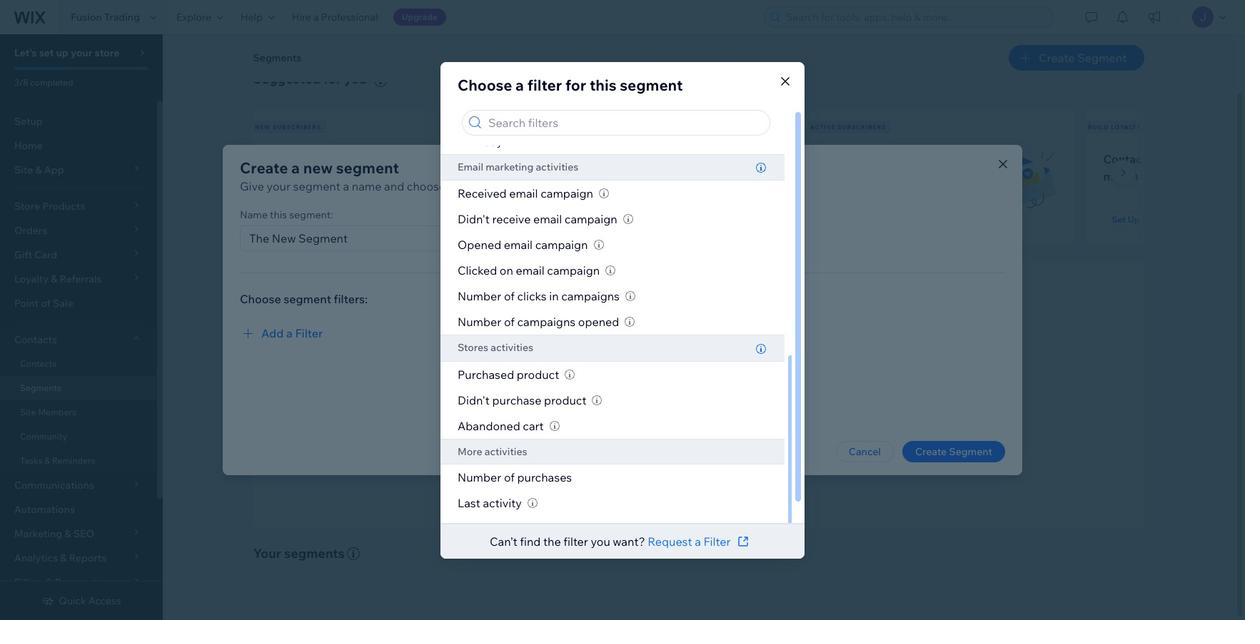 Task type: vqa. For each thing, say whether or not it's contained in the screenshot.
Entry
no



Task type: describe. For each thing, give the bounding box(es) containing it.
professional
[[321, 11, 378, 24]]

number of campaigns opened
[[458, 315, 620, 330]]

segments for segments button
[[253, 51, 302, 64]]

right
[[667, 383, 696, 399]]

find
[[520, 535, 541, 549]]

cancel button
[[836, 441, 894, 463]]

campaigns inside reach the right target audience create specific groups of contacts that update automatically send personalized email campaigns to drive sales and build trust get to know your high-value customers, potential leads and more
[[673, 423, 724, 436]]

purchase inside list box
[[493, 393, 542, 408]]

upgrade button
[[393, 9, 446, 26]]

abandoned cart
[[458, 419, 544, 433]]

automations link
[[0, 498, 157, 522]]

contacts inside "create a new segment give your segment a name and choose the filters these contacts should match."
[[534, 179, 580, 194]]

value
[[662, 443, 687, 456]]

home
[[14, 139, 43, 152]]

2 horizontal spatial to
[[726, 423, 736, 436]]

subscribed
[[270, 169, 330, 183]]

quick access
[[59, 595, 121, 608]]

your
[[253, 546, 281, 562]]

1 horizontal spatial and
[[790, 423, 807, 436]]

1 vertical spatial campaigns
[[517, 315, 576, 330]]

of inside reach the right target audience create specific groups of contacts that update automatically send personalized email campaigns to drive sales and build trust get to know your high-value customers, potential leads and more
[[664, 404, 673, 417]]

campaign down the haven't
[[541, 187, 594, 201]]

drive
[[738, 423, 762, 436]]

received email campaign
[[458, 187, 594, 201]]

your inside reach the right target audience create specific groups of contacts that update automatically send personalized email campaigns to drive sales and build trust get to know your high-value customers, potential leads and more
[[615, 443, 636, 456]]

more activities
[[458, 446, 528, 458]]

activities inside "email marketing activities" option
[[536, 161, 579, 174]]

update
[[739, 404, 773, 417]]

clicked
[[458, 264, 497, 278]]

contacts with a birthday th
[[1104, 152, 1246, 183]]

1 horizontal spatial for
[[566, 75, 587, 94]]

list
[[415, 169, 432, 183]]

suggested for you
[[253, 71, 367, 87]]

marketing
[[486, 161, 534, 174]]

number of clicks in campaigns
[[458, 290, 620, 304]]

spent
[[530, 522, 561, 536]]

trust
[[835, 423, 857, 436]]

name this segment:
[[240, 209, 333, 221]]

hire a professional
[[292, 11, 378, 24]]

let's
[[14, 46, 37, 59]]

sidebar element
[[0, 34, 163, 621]]

your segments
[[253, 546, 345, 562]]

2 vertical spatial the
[[544, 535, 561, 549]]

segments
[[284, 546, 345, 562]]

your inside "create a new segment give your segment a name and choose the filters these contacts should match."
[[267, 179, 291, 194]]

set up segment button for made
[[548, 211, 632, 229]]

email
[[458, 161, 484, 174]]

th
[[1238, 152, 1246, 166]]

amount
[[486, 522, 528, 536]]

sale
[[53, 297, 73, 310]]

of for sale
[[41, 297, 51, 310]]

opened email campaign
[[458, 238, 588, 252]]

groups
[[629, 404, 662, 417]]

access
[[88, 595, 121, 608]]

automatically
[[775, 404, 838, 417]]

3 set from the left
[[1112, 214, 1127, 225]]

trading
[[104, 11, 140, 24]]

home link
[[0, 134, 157, 158]]

Search filters field
[[484, 110, 766, 135]]

haven't
[[548, 169, 587, 183]]

contacts inside new contacts who recently subscribed to your mailing list
[[297, 152, 344, 166]]

segments for segments link at bottom left
[[20, 383, 61, 394]]

point of sale link
[[0, 291, 157, 316]]

point
[[14, 297, 39, 310]]

segment up search filters field
[[620, 75, 683, 94]]

customers,
[[689, 443, 741, 456]]

0 vertical spatial campaigns
[[562, 290, 620, 304]]

choose for choose segment filters:
[[240, 292, 281, 306]]

potential
[[743, 443, 784, 456]]

on
[[500, 264, 513, 278]]

get
[[557, 443, 574, 456]]

in
[[549, 290, 559, 304]]

request a filter
[[648, 535, 731, 549]]

email marketing activities
[[458, 161, 579, 174]]

potential customers
[[533, 123, 617, 131]]

filters
[[469, 179, 499, 194]]

subscribers for active subscribers
[[838, 123, 887, 131]]

purchase inside the potential customers who haven't made a purchase yet
[[632, 169, 682, 183]]

email down "email marketing activities"
[[509, 187, 538, 201]]

set
[[39, 46, 54, 59]]

0 vertical spatial product
[[517, 368, 559, 382]]

list box containing birthday
[[441, 129, 798, 542]]

segment up name
[[336, 159, 399, 177]]

opened
[[578, 315, 620, 330]]

made
[[590, 169, 620, 183]]

segment down new
[[293, 179, 341, 194]]

automations
[[14, 504, 75, 516]]

cart
[[523, 419, 544, 433]]

tasks
[[20, 456, 42, 466]]

sales
[[764, 423, 787, 436]]

birthday
[[1190, 152, 1235, 166]]

clicked on email campaign
[[458, 264, 600, 278]]

create inside "create a new segment give your segment a name and choose the filters these contacts should match."
[[240, 159, 288, 177]]

campaign up the in
[[547, 264, 600, 278]]

received
[[458, 187, 507, 201]]

potential for potential customers who haven't made a purchase yet
[[548, 152, 596, 166]]

can't find the filter you want?
[[490, 535, 648, 549]]

2 horizontal spatial and
[[814, 443, 831, 456]]

hire a professional link
[[283, 0, 387, 34]]

suggested
[[253, 71, 321, 87]]

set for potential customers who haven't made a purchase yet
[[557, 214, 571, 225]]

fusion trading
[[71, 11, 140, 24]]

build loyalty
[[1089, 123, 1142, 131]]

yet
[[684, 169, 701, 183]]

who for your
[[346, 152, 369, 166]]

stores
[[458, 342, 489, 355]]

0 horizontal spatial for
[[324, 71, 341, 87]]

contacts inside contacts with a birthday th
[[1104, 152, 1153, 166]]

0 vertical spatial filter
[[528, 75, 562, 94]]

specific
[[590, 404, 627, 417]]

total
[[458, 522, 484, 536]]

choose
[[407, 179, 446, 194]]

want?
[[613, 535, 645, 549]]

opened
[[458, 238, 502, 252]]

didn't for didn't purchase product
[[458, 393, 490, 408]]

active subscribers
[[811, 123, 887, 131]]

hire
[[292, 11, 311, 24]]

total amount spent
[[458, 522, 561, 536]]

up for subscribed
[[295, 214, 307, 225]]

filter for add a filter
[[295, 326, 323, 341]]

create inside reach the right target audience create specific groups of contacts that update automatically send personalized email campaigns to drive sales and build trust get to know your high-value customers, potential leads and more
[[557, 404, 588, 417]]

let's set up your store
[[14, 46, 120, 59]]

of for campaigns
[[504, 315, 515, 330]]

set up segment for subscribed
[[279, 214, 346, 225]]



Task type: locate. For each thing, give the bounding box(es) containing it.
the inside reach the right target audience create specific groups of contacts that update automatically send personalized email campaigns to drive sales and build trust get to know your high-value customers, potential leads and more
[[644, 383, 664, 399]]

2 set up segment button from the left
[[548, 211, 632, 229]]

who inside the potential customers who haven't made a purchase yet
[[658, 152, 681, 166]]

2 horizontal spatial set
[[1112, 214, 1127, 225]]

email marketing activities option
[[441, 154, 785, 181]]

set up segment down the "should"
[[557, 214, 624, 225]]

0 vertical spatial customers
[[574, 123, 617, 131]]

name
[[352, 179, 382, 194]]

can't
[[490, 535, 518, 549]]

customers for potential customers who haven't made a purchase yet
[[599, 152, 656, 166]]

number up stores
[[458, 315, 502, 330]]

campaigns down the in
[[517, 315, 576, 330]]

0 vertical spatial choose
[[458, 75, 512, 94]]

1 vertical spatial number
[[458, 315, 502, 330]]

create segment
[[1039, 51, 1127, 65], [916, 446, 993, 459]]

2 number from the top
[[458, 315, 502, 330]]

of down right
[[664, 404, 673, 417]]

1 vertical spatial you
[[591, 535, 611, 549]]

set up segment
[[279, 214, 346, 225], [557, 214, 624, 225], [1112, 214, 1180, 225]]

new inside new contacts who recently subscribed to your mailing list
[[270, 152, 295, 166]]

didn't for didn't receive email campaign
[[458, 212, 490, 227]]

contacts up 'subscribed'
[[297, 152, 344, 166]]

number down clicked
[[458, 290, 502, 304]]

the inside "create a new segment give your segment a name and choose the filters these contacts should match."
[[448, 179, 466, 194]]

the down email
[[448, 179, 466, 194]]

contacts up didn't receive email campaign
[[534, 179, 580, 194]]

0 horizontal spatial subscribers
[[273, 123, 321, 131]]

you down professional
[[344, 71, 367, 87]]

up
[[56, 46, 68, 59]]

of for purchases
[[504, 471, 515, 485]]

1 set from the left
[[279, 214, 293, 225]]

choose up add
[[240, 292, 281, 306]]

0 horizontal spatial contacts
[[297, 152, 344, 166]]

1 horizontal spatial set up segment button
[[548, 211, 632, 229]]

a inside button
[[286, 326, 293, 341]]

1 vertical spatial contacts
[[14, 334, 57, 346]]

1 horizontal spatial create segment button
[[1009, 45, 1145, 71]]

you
[[344, 71, 367, 87], [591, 535, 611, 549]]

this right name
[[270, 209, 287, 221]]

help
[[241, 11, 263, 24]]

filter right spent
[[564, 535, 588, 549]]

number
[[458, 290, 502, 304], [458, 315, 502, 330], [458, 471, 502, 485]]

1 vertical spatial contacts
[[534, 179, 580, 194]]

up down 'subscribed'
[[295, 214, 307, 225]]

of left sale
[[41, 297, 51, 310]]

list
[[250, 111, 1246, 246]]

up down contacts with a birthday th
[[1128, 214, 1140, 225]]

filter down choose segment filters:
[[295, 326, 323, 341]]

1 vertical spatial customers
[[599, 152, 656, 166]]

filter up potential customers
[[528, 75, 562, 94]]

the
[[448, 179, 466, 194], [644, 383, 664, 399], [544, 535, 561, 549]]

1 horizontal spatial choose
[[458, 75, 512, 94]]

stores activities
[[458, 342, 534, 355]]

and down build
[[814, 443, 831, 456]]

completed
[[30, 77, 73, 88]]

purchased product
[[458, 368, 559, 382]]

cancel
[[849, 446, 881, 459]]

email down received email campaign
[[534, 212, 562, 227]]

of
[[504, 290, 515, 304], [41, 297, 51, 310], [504, 315, 515, 330], [664, 404, 673, 417], [504, 471, 515, 485]]

1 horizontal spatial filter
[[564, 535, 588, 549]]

0 horizontal spatial filter
[[528, 75, 562, 94]]

0 vertical spatial segments
[[253, 51, 302, 64]]

your inside new contacts who recently subscribed to your mailing list
[[347, 169, 371, 183]]

didn't down purchased
[[458, 393, 490, 408]]

customers
[[574, 123, 617, 131], [599, 152, 656, 166]]

0 vertical spatial contacts
[[297, 152, 344, 166]]

3/8 completed
[[14, 77, 73, 88]]

to left drive
[[726, 423, 736, 436]]

1 vertical spatial purchase
[[493, 393, 542, 408]]

contacts down point of sale
[[14, 334, 57, 346]]

1 vertical spatial didn't
[[458, 393, 490, 408]]

filter
[[295, 326, 323, 341], [704, 535, 731, 549]]

1 horizontal spatial this
[[590, 75, 617, 94]]

leads
[[787, 443, 812, 456]]

number down more
[[458, 471, 502, 485]]

1 didn't from the top
[[458, 212, 490, 227]]

subscribers right active
[[838, 123, 887, 131]]

segments inside button
[[253, 51, 302, 64]]

segments up the suggested
[[253, 51, 302, 64]]

didn't purchase product
[[458, 393, 587, 408]]

subscribers up new
[[273, 123, 321, 131]]

2 horizontal spatial contacts
[[676, 404, 716, 417]]

1 horizontal spatial set up segment
[[557, 214, 624, 225]]

your down the personalized
[[615, 443, 636, 456]]

0 vertical spatial to
[[333, 169, 344, 183]]

1 vertical spatial product
[[544, 393, 587, 408]]

set up segment button down contacts with a birthday th
[[1104, 211, 1188, 229]]

1 vertical spatial new
[[270, 152, 295, 166]]

1 subscribers from the left
[[273, 123, 321, 131]]

your right up
[[71, 46, 92, 59]]

2 set from the left
[[557, 214, 571, 225]]

2 vertical spatial and
[[814, 443, 831, 456]]

number of purchases
[[458, 471, 572, 485]]

2 didn't from the top
[[458, 393, 490, 408]]

3 set up segment from the left
[[1112, 214, 1180, 225]]

Name this segment: field
[[245, 226, 456, 251]]

contacts inside popup button
[[14, 334, 57, 346]]

number for number of purchases
[[458, 471, 502, 485]]

1 up from the left
[[295, 214, 307, 225]]

potential down choose a filter for this segment
[[533, 123, 572, 131]]

give
[[240, 179, 264, 194]]

campaign down the "should"
[[565, 212, 618, 227]]

0 horizontal spatial filter
[[295, 326, 323, 341]]

quick access button
[[42, 595, 121, 608]]

contacts for contacts link
[[20, 359, 57, 369]]

0 vertical spatial number
[[458, 290, 502, 304]]

who for purchase
[[658, 152, 681, 166]]

contacts down loyalty
[[1104, 152, 1153, 166]]

activities up received email campaign
[[536, 161, 579, 174]]

set up segment down contacts with a birthday th
[[1112, 214, 1180, 225]]

Search for tools, apps, help & more... field
[[782, 7, 1049, 27]]

email inside reach the right target audience create specific groups of contacts that update automatically send personalized email campaigns to drive sales and build trust get to know your high-value customers, potential leads and more
[[646, 423, 671, 436]]

for right the suggested
[[324, 71, 341, 87]]

0 vertical spatial create segment button
[[1009, 45, 1145, 71]]

customers inside the potential customers who haven't made a purchase yet
[[599, 152, 656, 166]]

1 set up segment button from the left
[[270, 211, 355, 229]]

1 vertical spatial create segment
[[916, 446, 993, 459]]

community link
[[0, 425, 157, 449]]

0 horizontal spatial create segment
[[916, 446, 993, 459]]

customers for potential customers
[[574, 123, 617, 131]]

set up segment up the name this segment: field
[[279, 214, 346, 225]]

1 who from the left
[[346, 152, 369, 166]]

fusion
[[71, 11, 102, 24]]

stores activities option
[[441, 335, 785, 362]]

potential for potential customers
[[533, 123, 572, 131]]

contacts for contacts popup button
[[14, 334, 57, 346]]

potential inside the potential customers who haven't made a purchase yet
[[548, 152, 596, 166]]

3 set up segment button from the left
[[1104, 211, 1188, 229]]

add a filter button
[[240, 325, 323, 342]]

up for made
[[573, 214, 585, 225]]

1 vertical spatial activities
[[491, 342, 534, 355]]

high-
[[639, 443, 662, 456]]

customers up made
[[599, 152, 656, 166]]

set up segment button down 'subscribed'
[[270, 211, 355, 229]]

and up leads
[[790, 423, 807, 436]]

site members
[[20, 407, 76, 418]]

1 vertical spatial and
[[790, 423, 807, 436]]

0 vertical spatial you
[[344, 71, 367, 87]]

new for new contacts who recently subscribed to your mailing list
[[270, 152, 295, 166]]

to inside new contacts who recently subscribed to your mailing list
[[333, 169, 344, 183]]

0 horizontal spatial you
[[344, 71, 367, 87]]

this up search filters field
[[590, 75, 617, 94]]

didn't receive email campaign
[[458, 212, 618, 227]]

new contacts who recently subscribed to your mailing list
[[270, 152, 432, 183]]

create segment button for cancel
[[903, 441, 1006, 463]]

who down search filters field
[[658, 152, 681, 166]]

a
[[314, 11, 319, 24], [516, 75, 524, 94], [1181, 152, 1187, 166], [291, 159, 300, 177], [623, 169, 629, 183], [343, 179, 349, 194], [286, 326, 293, 341], [695, 535, 701, 549]]

0 horizontal spatial set
[[279, 214, 293, 225]]

set up segment button down the "should"
[[548, 211, 632, 229]]

list containing new contacts who recently subscribed to your mailing list
[[250, 111, 1246, 246]]

0 vertical spatial potential
[[533, 123, 572, 131]]

0 horizontal spatial purchase
[[493, 393, 542, 408]]

of up activity
[[504, 471, 515, 485]]

customers up "email marketing activities" option
[[574, 123, 617, 131]]

campaign
[[541, 187, 594, 201], [565, 212, 618, 227], [535, 238, 588, 252], [547, 264, 600, 278]]

2 vertical spatial number
[[458, 471, 502, 485]]

1 horizontal spatial set
[[557, 214, 571, 225]]

email
[[509, 187, 538, 201], [534, 212, 562, 227], [504, 238, 533, 252], [516, 264, 545, 278], [646, 423, 671, 436]]

campaigns up customers,
[[673, 423, 724, 436]]

0 vertical spatial the
[[448, 179, 466, 194]]

2 set up segment from the left
[[557, 214, 624, 225]]

0 vertical spatial contacts
[[1104, 152, 1153, 166]]

up down the "should"
[[573, 214, 585, 225]]

new for new subscribers
[[255, 123, 271, 131]]

your
[[71, 46, 92, 59], [347, 169, 371, 183], [267, 179, 291, 194], [615, 443, 636, 456]]

last
[[458, 496, 481, 511]]

this
[[590, 75, 617, 94], [270, 209, 287, 221]]

1 horizontal spatial up
[[573, 214, 585, 225]]

1 horizontal spatial the
[[544, 535, 561, 549]]

that
[[718, 404, 737, 417]]

1 horizontal spatial who
[[658, 152, 681, 166]]

1 vertical spatial segments
[[20, 383, 61, 394]]

campaigns up opened
[[562, 290, 620, 304]]

1 number from the top
[[458, 290, 502, 304]]

name
[[240, 209, 268, 221]]

more
[[834, 443, 858, 456]]

1 horizontal spatial you
[[591, 535, 611, 549]]

for up potential customers
[[566, 75, 587, 94]]

your left mailing
[[347, 169, 371, 183]]

mailing
[[373, 169, 413, 183]]

list box
[[441, 129, 798, 542]]

to right new
[[333, 169, 344, 183]]

activities for stores activities
[[491, 342, 534, 355]]

0 vertical spatial activities
[[536, 161, 579, 174]]

2 vertical spatial contacts
[[676, 404, 716, 417]]

send
[[557, 423, 581, 436]]

create segment button for segments
[[1009, 45, 1145, 71]]

new up 'subscribed'
[[270, 152, 295, 166]]

segment:
[[289, 209, 333, 221]]

2 up from the left
[[573, 214, 585, 225]]

1 vertical spatial choose
[[240, 292, 281, 306]]

activities inside stores activities option
[[491, 342, 534, 355]]

email up high-
[[646, 423, 671, 436]]

audience
[[739, 383, 794, 399]]

point of sale
[[14, 297, 73, 310]]

1 horizontal spatial segments
[[253, 51, 302, 64]]

know
[[588, 443, 613, 456]]

1 vertical spatial filter
[[704, 535, 731, 549]]

site
[[20, 407, 36, 418]]

1 vertical spatial filter
[[564, 535, 588, 549]]

set for new contacts who recently subscribed to your mailing list
[[279, 214, 293, 225]]

3 up from the left
[[1128, 214, 1140, 225]]

a inside the potential customers who haven't made a purchase yet
[[623, 169, 629, 183]]

email right on on the top of page
[[516, 264, 545, 278]]

potential
[[533, 123, 572, 131], [548, 152, 596, 166]]

build
[[809, 423, 833, 436]]

activities down abandoned cart
[[485, 446, 528, 458]]

1 vertical spatial to
[[726, 423, 736, 436]]

new
[[255, 123, 271, 131], [270, 152, 295, 166]]

contacts down right
[[676, 404, 716, 417]]

who inside new contacts who recently subscribed to your mailing list
[[346, 152, 369, 166]]

activities inside more activities option
[[485, 446, 528, 458]]

number for number of campaigns opened
[[458, 315, 502, 330]]

1 vertical spatial potential
[[548, 152, 596, 166]]

a inside contacts with a birthday th
[[1181, 152, 1187, 166]]

campaign down didn't receive email campaign
[[535, 238, 588, 252]]

0 vertical spatial didn't
[[458, 212, 490, 227]]

new
[[303, 159, 333, 177]]

2 horizontal spatial set up segment button
[[1104, 211, 1188, 229]]

add
[[261, 326, 284, 341]]

subscribers for new subscribers
[[273, 123, 321, 131]]

0 horizontal spatial and
[[384, 179, 404, 194]]

2 who from the left
[[658, 152, 681, 166]]

segments inside sidebar element
[[20, 383, 61, 394]]

choose up birthday
[[458, 75, 512, 94]]

set up segment button for subscribed
[[270, 211, 355, 229]]

create segment button
[[1009, 45, 1145, 71], [903, 441, 1006, 463]]

0 vertical spatial purchase
[[632, 169, 682, 183]]

2 vertical spatial to
[[576, 443, 586, 456]]

0 vertical spatial new
[[255, 123, 271, 131]]

purchase down the purchased product
[[493, 393, 542, 408]]

of up stores activities
[[504, 315, 515, 330]]

2 horizontal spatial the
[[644, 383, 664, 399]]

birthday
[[458, 134, 503, 149]]

potential up the haven't
[[548, 152, 596, 166]]

email down receive
[[504, 238, 533, 252]]

2 vertical spatial activities
[[485, 446, 528, 458]]

new down the suggested
[[255, 123, 271, 131]]

0 horizontal spatial the
[[448, 179, 466, 194]]

and
[[384, 179, 404, 194], [790, 423, 807, 436], [814, 443, 831, 456]]

and down recently in the top of the page
[[384, 179, 404, 194]]

filter inside button
[[295, 326, 323, 341]]

segment up "add a filter"
[[284, 292, 331, 306]]

1 set up segment from the left
[[279, 214, 346, 225]]

who
[[346, 152, 369, 166], [658, 152, 681, 166]]

1 horizontal spatial contacts
[[534, 179, 580, 194]]

purchase left the yet
[[632, 169, 682, 183]]

0 vertical spatial this
[[590, 75, 617, 94]]

the right find
[[544, 535, 561, 549]]

of left clicks on the top
[[504, 290, 515, 304]]

1 horizontal spatial subscribers
[[838, 123, 887, 131]]

to right get
[[576, 443, 586, 456]]

1 horizontal spatial purchase
[[632, 169, 682, 183]]

0 horizontal spatial create segment button
[[903, 441, 1006, 463]]

these
[[501, 179, 531, 194]]

and inside "create a new segment give your segment a name and choose the filters these contacts should match."
[[384, 179, 404, 194]]

segments up site members
[[20, 383, 61, 394]]

reach
[[604, 383, 641, 399]]

your right the give
[[267, 179, 291, 194]]

activities up the purchased product
[[491, 342, 534, 355]]

0 vertical spatial create segment
[[1039, 51, 1127, 65]]

1 horizontal spatial to
[[576, 443, 586, 456]]

segments button
[[246, 47, 309, 69]]

0 horizontal spatial to
[[333, 169, 344, 183]]

store
[[95, 46, 120, 59]]

clicks
[[517, 290, 547, 304]]

setup link
[[0, 109, 157, 134]]

of for clicks
[[504, 290, 515, 304]]

more
[[458, 446, 483, 458]]

2 horizontal spatial set up segment
[[1112, 214, 1180, 225]]

product up the didn't purchase product
[[517, 368, 559, 382]]

contacts inside reach the right target audience create specific groups of contacts that update automatically send personalized email campaigns to drive sales and build trust get to know your high-value customers, potential leads and more
[[676, 404, 716, 417]]

activities for more activities
[[485, 446, 528, 458]]

of inside sidebar element
[[41, 297, 51, 310]]

the up groups
[[644, 383, 664, 399]]

1 vertical spatial this
[[270, 209, 287, 221]]

choose
[[458, 75, 512, 94], [240, 292, 281, 306]]

add a filter
[[261, 326, 323, 341]]

1 vertical spatial create segment button
[[903, 441, 1006, 463]]

community
[[20, 431, 67, 442]]

more activities option
[[441, 439, 785, 465]]

filter right the request
[[704, 535, 731, 549]]

2 vertical spatial contacts
[[20, 359, 57, 369]]

number for number of clicks in campaigns
[[458, 290, 502, 304]]

you left want?
[[591, 535, 611, 549]]

set up segment for made
[[557, 214, 624, 225]]

0 horizontal spatial choose
[[240, 292, 281, 306]]

filters:
[[334, 292, 368, 306]]

0 vertical spatial and
[[384, 179, 404, 194]]

3 number from the top
[[458, 471, 502, 485]]

didn't up opened
[[458, 212, 490, 227]]

with
[[1155, 152, 1179, 166]]

2 vertical spatial campaigns
[[673, 423, 724, 436]]

0 horizontal spatial who
[[346, 152, 369, 166]]

your inside sidebar element
[[71, 46, 92, 59]]

1 horizontal spatial filter
[[704, 535, 731, 549]]

product up send
[[544, 393, 587, 408]]

site members link
[[0, 401, 157, 425]]

build
[[1089, 123, 1110, 131]]

filter for request a filter
[[704, 535, 731, 549]]

1 horizontal spatial create segment
[[1039, 51, 1127, 65]]

match.
[[621, 179, 657, 194]]

contacts down contacts popup button
[[20, 359, 57, 369]]

0 horizontal spatial set up segment button
[[270, 211, 355, 229]]

2 horizontal spatial up
[[1128, 214, 1140, 225]]

0 horizontal spatial segments
[[20, 383, 61, 394]]

who up name
[[346, 152, 369, 166]]

setup
[[14, 115, 43, 128]]

0 horizontal spatial up
[[295, 214, 307, 225]]

0 vertical spatial filter
[[295, 326, 323, 341]]

tasks & reminders
[[20, 456, 96, 466]]

2 subscribers from the left
[[838, 123, 887, 131]]

choose for choose a filter for this segment
[[458, 75, 512, 94]]

1 vertical spatial the
[[644, 383, 664, 399]]

purchased
[[458, 368, 514, 382]]

0 horizontal spatial set up segment
[[279, 214, 346, 225]]

0 horizontal spatial this
[[270, 209, 287, 221]]



